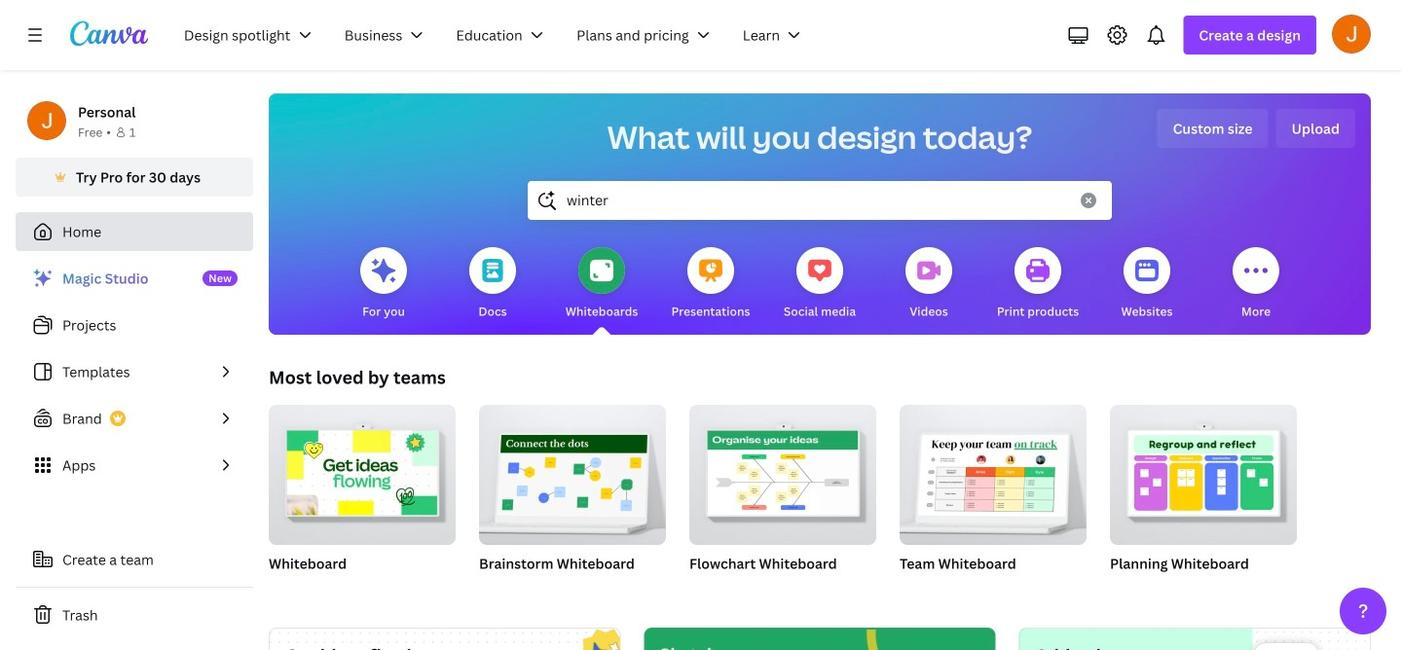 Task type: vqa. For each thing, say whether or not it's contained in the screenshot.
Jeremy Miller image
yes



Task type: describe. For each thing, give the bounding box(es) containing it.
top level navigation element
[[171, 16, 821, 55]]



Task type: locate. For each thing, give the bounding box(es) containing it.
jeremy miller image
[[1332, 14, 1371, 53]]

Search search field
[[567, 182, 1069, 219]]

group
[[269, 405, 456, 598], [269, 405, 456, 545], [479, 405, 666, 598], [479, 405, 666, 545], [690, 405, 876, 598], [690, 405, 876, 545], [900, 405, 1087, 598], [900, 405, 1087, 545], [1110, 405, 1297, 598]]

None search field
[[528, 181, 1112, 220]]

list
[[16, 259, 253, 485]]



